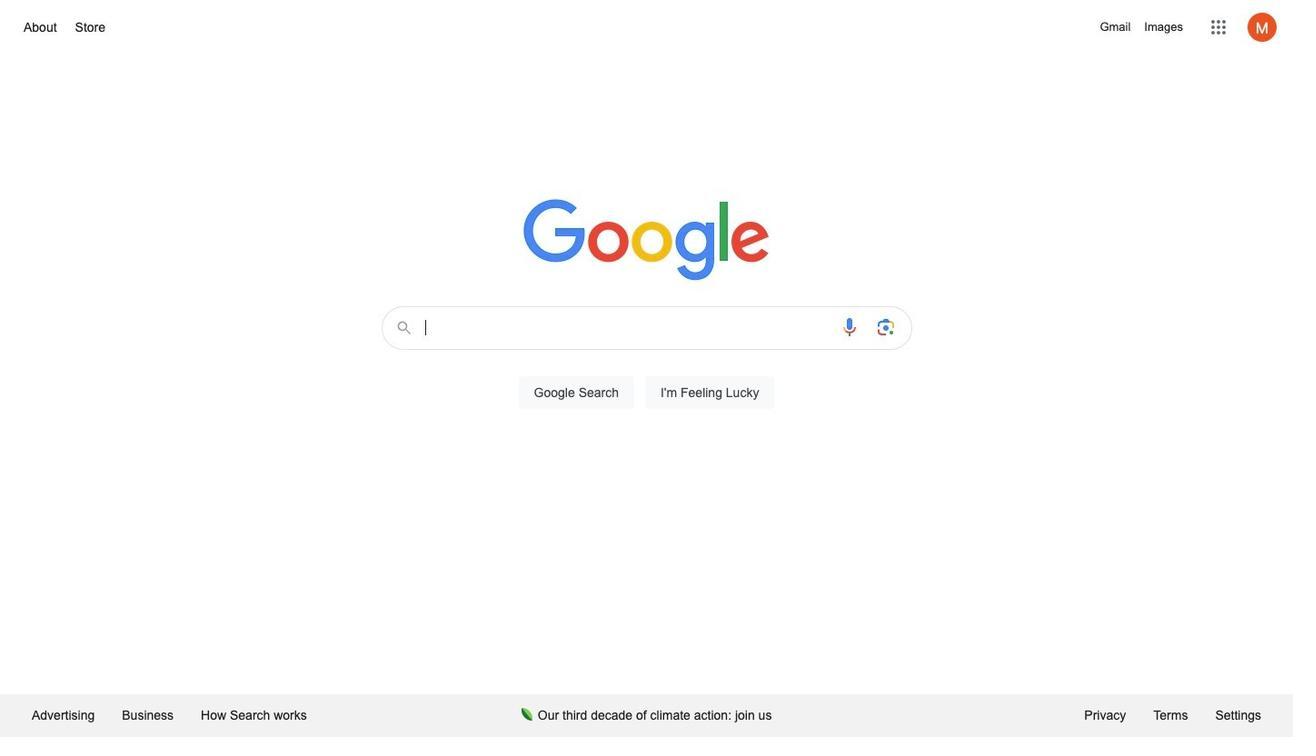 Task type: describe. For each thing, give the bounding box(es) containing it.
google image
[[523, 199, 771, 283]]

search by voice image
[[839, 316, 861, 338]]



Task type: locate. For each thing, give the bounding box(es) containing it.
None search field
[[18, 301, 1276, 430]]

Search text field
[[425, 317, 828, 342]]

search by image image
[[875, 316, 897, 338]]



Task type: vqa. For each thing, say whether or not it's contained in the screenshot.

no



